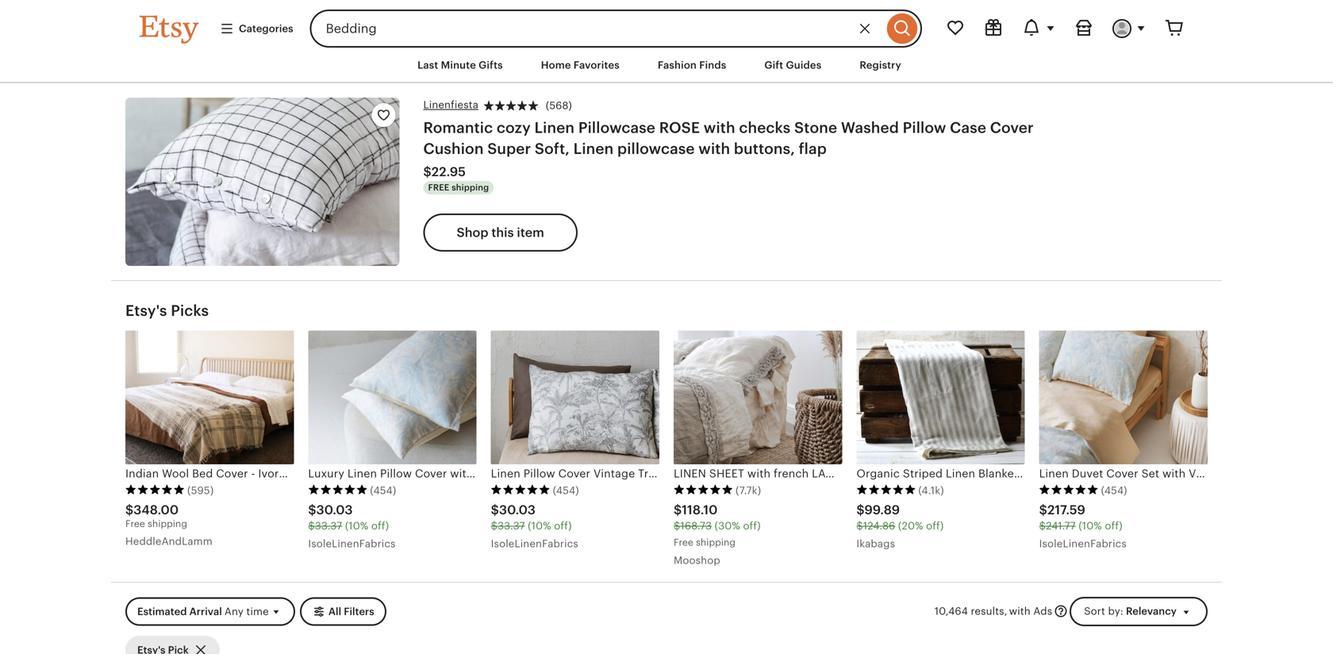 Task type: vqa. For each thing, say whether or not it's contained in the screenshot.


Task type: describe. For each thing, give the bounding box(es) containing it.
(10% for 5 out of 5 stars image related to linen pillow cover vintage tropical print. standard, queen, king, custom size pillow case with envelope closure. image
[[528, 520, 552, 532]]

$ 99.89 $ 124.86 (20% off) ikabags
[[857, 503, 944, 550]]

registry
[[860, 59, 902, 71]]

home favorites link
[[529, 51, 632, 80]]

fashion finds link
[[646, 51, 739, 80]]

all
[[329, 606, 342, 618]]

fashion
[[658, 59, 697, 71]]

categories
[[239, 23, 293, 34]]

(10% for 5 out of 5 stars image corresponding to 'linen duvet cover set with vintage tropical print. reversible, king, queen linen duvet cover + 2 pillowcases.' image
[[1079, 520, 1103, 532]]

(454) for 5 out of 5 stars image corresponding to 'linen duvet cover set with vintage tropical print. reversible, king, queen linen duvet cover + 2 pillowcases.' image
[[1102, 485, 1128, 496]]

by:
[[1109, 605, 1124, 617]]

flap
[[799, 140, 827, 157]]

finds
[[700, 59, 727, 71]]

etsy's picks
[[125, 302, 209, 319]]

124.86
[[864, 520, 896, 532]]

free
[[428, 183, 450, 193]]

heddleandlamm
[[125, 536, 213, 548]]

1 vertical spatial linen
[[574, 140, 614, 157]]

$ inside the $ 348.00 free shipping heddleandlamm
[[125, 503, 134, 517]]

$ inside romantic cozy linen pillowcase rose with checks stone washed pillow case cover cushion super soft, linen pillowcase with buttons, flap $ 22.95 free shipping
[[424, 165, 432, 179]]

stone
[[795, 119, 838, 136]]

romantic cozy linen pillowcase rose with checks stone washed pillow case cover cushion super soft, linen pillowcase with buttons, flap $ 22.95 free shipping
[[424, 119, 1034, 193]]

241.77
[[1047, 520, 1076, 532]]

linen duvet cover set with vintage tropical print. reversible, king, queen linen duvet cover + 2 pillowcases. image
[[1040, 331, 1208, 465]]

rose
[[660, 119, 700, 136]]

luxury linen pillow cover with vintage tropical print. standard, queen, king, custom size pillow case with envelope closure. image
[[308, 331, 477, 465]]

30.03 for 5 out of 5 stars image for luxury linen pillow cover with vintage tropical print. standard, queen, king, custom size pillow case with envelope closure. image
[[317, 503, 353, 517]]

results,
[[971, 605, 1008, 617]]

shipping inside romantic cozy linen pillowcase rose with checks stone washed pillow case cover cushion super soft, linen pillowcase with buttons, flap $ 22.95 free shipping
[[452, 183, 489, 193]]

(20%
[[899, 520, 924, 532]]

(454) for 5 out of 5 stars image for luxury linen pillow cover with vintage tropical print. standard, queen, king, custom size pillow case with envelope closure. image
[[370, 485, 397, 496]]

5 out of 5 stars image for 'linen duvet cover set with vintage tropical print. reversible, king, queen linen duvet cover + 2 pillowcases.' image
[[1040, 485, 1099, 496]]

all filters button
[[300, 597, 386, 626]]

ads
[[1034, 605, 1053, 617]]

(568)
[[546, 100, 572, 112]]

arrival
[[189, 606, 222, 618]]

33.37 for 5 out of 5 stars image related to linen pillow cover vintage tropical print. standard, queen, king, custom size pillow case with envelope closure. image
[[498, 520, 525, 532]]

5 out of 5 stars image for indian wool bed cover - ivory - kutch desi wool - throw size 52"x110" image
[[125, 485, 185, 496]]

$ 30.03 $ 33.37 (10% off) isolelinenfabrics for 5 out of 5 stars image related to linen pillow cover vintage tropical print. standard, queen, king, custom size pillow case with envelope closure. image
[[491, 503, 579, 550]]

etsy's
[[125, 302, 167, 319]]

(7.7k)
[[736, 485, 762, 496]]

0 vertical spatial linen
[[535, 119, 575, 136]]

linenfiesta
[[424, 99, 479, 111]]

menu bar containing last minute gifts
[[111, 48, 1223, 84]]

gift guides link
[[753, 51, 834, 80]]

sort by: relevancy
[[1085, 605, 1177, 617]]

cozy
[[497, 119, 531, 136]]

washed
[[842, 119, 900, 136]]

(4.1k)
[[919, 485, 945, 496]]

$ 118.10 $ 168.73 (30% off) free shipping mooshop
[[674, 503, 761, 567]]

pillowcase
[[579, 119, 656, 136]]

$ 348.00 free shipping heddleandlamm
[[125, 503, 213, 548]]

217.59
[[1048, 503, 1086, 517]]

$ 30.03 $ 33.37 (10% off) isolelinenfabrics for 5 out of 5 stars image for luxury linen pillow cover with vintage tropical print. standard, queen, king, custom size pillow case with envelope closure. image
[[308, 503, 396, 550]]

item
[[517, 226, 545, 240]]

1 vertical spatial with
[[699, 140, 731, 157]]

2 vertical spatial with
[[1010, 605, 1031, 617]]

off) inside $ 118.10 $ 168.73 (30% off) free shipping mooshop
[[744, 520, 761, 532]]

shop this item link
[[424, 214, 578, 252]]

home
[[541, 59, 571, 71]]

(595)
[[187, 485, 214, 496]]

free inside the $ 348.00 free shipping heddleandlamm
[[125, 518, 145, 529]]

last minute gifts
[[418, 59, 503, 71]]

isolelinenfabrics for 5 out of 5 stars image corresponding to 'linen duvet cover set with vintage tropical print. reversible, king, queen linen duvet cover + 2 pillowcases.' image
[[1040, 538, 1127, 550]]

168.73
[[681, 520, 712, 532]]

5 out of 5 stars image for linen pillow cover vintage tropical print. standard, queen, king, custom size pillow case with envelope closure. image
[[491, 485, 551, 496]]

organic striped linen blanket  , christmas  gift , nautical blanket with oekotex certificated linen, stroller blanket ,xmas gift image
[[857, 331, 1026, 465]]

guides
[[787, 59, 822, 71]]

none search field inside categories banner
[[310, 10, 923, 48]]

gift guides
[[765, 59, 822, 71]]

pillowcase
[[618, 140, 695, 157]]

isolelinenfabrics for 5 out of 5 stars image for luxury linen pillow cover with vintage tropical print. standard, queen, king, custom size pillow case with envelope closure. image
[[308, 538, 396, 550]]

case
[[951, 119, 987, 136]]

last
[[418, 59, 439, 71]]

off) for 5 out of 5 stars image related to linen pillow cover vintage tropical print. standard, queen, king, custom size pillow case with envelope closure. image
[[554, 520, 572, 532]]

pillow
[[903, 119, 947, 136]]

relevancy
[[1127, 605, 1177, 617]]

romantic
[[424, 119, 493, 136]]

sort
[[1085, 605, 1106, 617]]

linen sheet with french lace . linen upper sheet with french lace image
[[674, 331, 843, 465]]

22.95
[[432, 165, 466, 179]]



Task type: locate. For each thing, give the bounding box(es) containing it.
filters
[[344, 606, 375, 618]]

free inside $ 118.10 $ 168.73 (30% off) free shipping mooshop
[[674, 537, 694, 548]]

None search field
[[310, 10, 923, 48]]

3 off) from the left
[[744, 520, 761, 532]]

1 off) from the left
[[372, 520, 389, 532]]

linenfiesta link
[[424, 98, 479, 112]]

10,464
[[935, 605, 969, 617]]

off) for 5 out of 5 stars image for organic striped linen blanket  , christmas  gift , nautical blanket with oekotex certificated linen, stroller blanket ,xmas gift image
[[927, 520, 944, 532]]

348.00
[[134, 503, 179, 517]]

gift
[[765, 59, 784, 71]]

off)
[[372, 520, 389, 532], [554, 520, 572, 532], [744, 520, 761, 532], [927, 520, 944, 532], [1106, 520, 1123, 532]]

(454) for 5 out of 5 stars image related to linen pillow cover vintage tropical print. standard, queen, king, custom size pillow case with envelope closure. image
[[553, 485, 579, 496]]

2 horizontal spatial (454)
[[1102, 485, 1128, 496]]

5 off) from the left
[[1106, 520, 1123, 532]]

off) for 5 out of 5 stars image for luxury linen pillow cover with vintage tropical print. standard, queen, king, custom size pillow case with envelope closure. image
[[372, 520, 389, 532]]

3 5 out of 5 stars image from the left
[[491, 485, 551, 496]]

ikabags
[[857, 538, 896, 550]]

0 horizontal spatial (454)
[[370, 485, 397, 496]]

(10% inside the $ 217.59 $ 241.77 (10% off) isolelinenfabrics
[[1079, 520, 1103, 532]]

33.37
[[315, 520, 342, 532], [498, 520, 525, 532]]

estimated arrival any time
[[137, 606, 269, 618]]

(10% for 5 out of 5 stars image for luxury linen pillow cover with vintage tropical print. standard, queen, king, custom size pillow case with envelope closure. image
[[345, 520, 369, 532]]

shipping down 348.00
[[148, 518, 187, 529]]

(454)
[[370, 485, 397, 496], [553, 485, 579, 496], [1102, 485, 1128, 496]]

all filters
[[329, 606, 375, 618]]

Search for anything text field
[[310, 10, 884, 48]]

cover
[[991, 119, 1034, 136]]

shipping down '(30%'
[[696, 537, 736, 548]]

off) inside $ 99.89 $ 124.86 (20% off) ikabags
[[927, 520, 944, 532]]

gifts
[[479, 59, 503, 71]]

5 out of 5 stars image for organic striped linen blanket  , christmas  gift , nautical blanket with oekotex certificated linen, stroller blanket ,xmas gift image
[[857, 485, 917, 496]]

time
[[247, 606, 269, 618]]

with down the rose
[[699, 140, 731, 157]]

2 horizontal spatial isolelinenfabrics
[[1040, 538, 1127, 550]]

shipping
[[452, 183, 489, 193], [148, 518, 187, 529], [696, 537, 736, 548]]

categories banner
[[111, 0, 1223, 48]]

1 horizontal spatial free
[[674, 537, 694, 548]]

romantic cozy linen pillowcase rose with checks stone washed pillow case cover cushion super soft, linen pillowcase with buttons, flap link
[[424, 119, 1034, 157]]

0 horizontal spatial 30.03
[[317, 503, 353, 517]]

5 out of 5 stars image for linen sheet with french lace . linen upper sheet with french lace 'image'
[[674, 485, 734, 496]]

0 vertical spatial with
[[704, 119, 736, 136]]

0 horizontal spatial free
[[125, 518, 145, 529]]

2 33.37 from the left
[[498, 520, 525, 532]]

estimated
[[137, 606, 187, 618]]

3 isolelinenfabrics from the left
[[1040, 538, 1127, 550]]

0 vertical spatial shipping
[[452, 183, 489, 193]]

$ 217.59 $ 241.77 (10% off) isolelinenfabrics
[[1040, 503, 1127, 550]]

favorites
[[574, 59, 620, 71]]

linen up soft,
[[535, 119, 575, 136]]

1 horizontal spatial (10%
[[528, 520, 552, 532]]

last minute gifts link
[[406, 51, 515, 80]]

4 5 out of 5 stars image from the left
[[674, 485, 734, 496]]

118.10
[[682, 503, 718, 517]]

1 horizontal spatial shipping
[[452, 183, 489, 193]]

1 horizontal spatial isolelinenfabrics
[[491, 538, 579, 550]]

$ 30.03 $ 33.37 (10% off) isolelinenfabrics
[[308, 503, 396, 550], [491, 503, 579, 550]]

menu bar
[[111, 48, 1223, 84]]

with ads
[[1010, 605, 1053, 617]]

5 out of 5 stars image
[[125, 485, 185, 496], [308, 485, 368, 496], [491, 485, 551, 496], [674, 485, 734, 496], [857, 485, 917, 496], [1040, 485, 1099, 496]]

home favorites
[[541, 59, 620, 71]]

1 horizontal spatial $ 30.03 $ 33.37 (10% off) isolelinenfabrics
[[491, 503, 579, 550]]

with right the rose
[[704, 119, 736, 136]]

2 (10% from the left
[[528, 520, 552, 532]]

off) inside the $ 217.59 $ 241.77 (10% off) isolelinenfabrics
[[1106, 520, 1123, 532]]

1 horizontal spatial (454)
[[553, 485, 579, 496]]

0 horizontal spatial (10%
[[345, 520, 369, 532]]

with left the 'ads'
[[1010, 605, 1031, 617]]

linen down "pillowcase"
[[574, 140, 614, 157]]

2 30.03 from the left
[[499, 503, 536, 517]]

1 vertical spatial shipping
[[148, 518, 187, 529]]

this
[[492, 226, 514, 240]]

99.89
[[865, 503, 901, 517]]

cushion
[[424, 140, 484, 157]]

registry link
[[848, 51, 914, 80]]

soft,
[[535, 140, 570, 157]]

4 off) from the left
[[927, 520, 944, 532]]

0 horizontal spatial $ 30.03 $ 33.37 (10% off) isolelinenfabrics
[[308, 503, 396, 550]]

6 5 out of 5 stars image from the left
[[1040, 485, 1099, 496]]

any
[[225, 606, 244, 618]]

off) for 5 out of 5 stars image corresponding to 'linen duvet cover set with vintage tropical print. reversible, king, queen linen duvet cover + 2 pillowcases.' image
[[1106, 520, 1123, 532]]

picks
[[171, 302, 209, 319]]

30.03 for 5 out of 5 stars image related to linen pillow cover vintage tropical print. standard, queen, king, custom size pillow case with envelope closure. image
[[499, 503, 536, 517]]

isolelinenfabrics
[[308, 538, 396, 550], [491, 538, 579, 550], [1040, 538, 1127, 550]]

1 isolelinenfabrics from the left
[[308, 538, 396, 550]]

2 horizontal spatial (10%
[[1079, 520, 1103, 532]]

1 (454) from the left
[[370, 485, 397, 496]]

(30%
[[715, 520, 741, 532]]

5 5 out of 5 stars image from the left
[[857, 485, 917, 496]]

5 out of 5 stars image for luxury linen pillow cover with vintage tropical print. standard, queen, king, custom size pillow case with envelope closure. image
[[308, 485, 368, 496]]

shipping inside $ 118.10 $ 168.73 (30% off) free shipping mooshop
[[696, 537, 736, 548]]

1 horizontal spatial 33.37
[[498, 520, 525, 532]]

30.03
[[317, 503, 353, 517], [499, 503, 536, 517]]

buttons,
[[734, 140, 796, 157]]

checks
[[740, 119, 791, 136]]

fashion finds
[[658, 59, 727, 71]]

0 vertical spatial free
[[125, 518, 145, 529]]

1 vertical spatial free
[[674, 537, 694, 548]]

with
[[704, 119, 736, 136], [699, 140, 731, 157], [1010, 605, 1031, 617]]

linen
[[535, 119, 575, 136], [574, 140, 614, 157]]

2 5 out of 5 stars image from the left
[[308, 485, 368, 496]]

0 horizontal spatial 33.37
[[315, 520, 342, 532]]

1 $ 30.03 $ 33.37 (10% off) isolelinenfabrics from the left
[[308, 503, 396, 550]]

indian wool bed cover - ivory - kutch desi wool - throw size 52"x110" image
[[125, 331, 294, 465]]

linen pillow cover vintage tropical print. standard, queen, king, custom size pillow case with envelope closure. image
[[491, 331, 660, 465]]

shipping inside the $ 348.00 free shipping heddleandlamm
[[148, 518, 187, 529]]

categories button
[[208, 14, 305, 43]]

1 5 out of 5 stars image from the left
[[125, 485, 185, 496]]

(10%
[[345, 520, 369, 532], [528, 520, 552, 532], [1079, 520, 1103, 532]]

1 30.03 from the left
[[317, 503, 353, 517]]

2 off) from the left
[[554, 520, 572, 532]]

minute
[[441, 59, 476, 71]]

2 horizontal spatial shipping
[[696, 537, 736, 548]]

1 33.37 from the left
[[315, 520, 342, 532]]

1 horizontal spatial 30.03
[[499, 503, 536, 517]]

free down the 168.73
[[674, 537, 694, 548]]

2 $ 30.03 $ 33.37 (10% off) isolelinenfabrics from the left
[[491, 503, 579, 550]]

3 (454) from the left
[[1102, 485, 1128, 496]]

33.37 for 5 out of 5 stars image for luxury linen pillow cover with vintage tropical print. standard, queen, king, custom size pillow case with envelope closure. image
[[315, 520, 342, 532]]

shop
[[457, 226, 489, 240]]

shipping down 22.95
[[452, 183, 489, 193]]

2 (454) from the left
[[553, 485, 579, 496]]

2 vertical spatial shipping
[[696, 537, 736, 548]]

1 (10% from the left
[[345, 520, 369, 532]]

super
[[488, 140, 531, 157]]

shop this item
[[457, 226, 545, 240]]

2 isolelinenfabrics from the left
[[491, 538, 579, 550]]

3 (10% from the left
[[1079, 520, 1103, 532]]

mooshop
[[674, 555, 721, 567]]

10,464 results,
[[935, 605, 1008, 617]]

$
[[424, 165, 432, 179], [125, 503, 134, 517], [308, 503, 317, 517], [491, 503, 499, 517], [674, 503, 682, 517], [857, 503, 865, 517], [1040, 503, 1048, 517], [308, 520, 315, 532], [491, 520, 498, 532], [674, 520, 681, 532], [857, 520, 864, 532], [1040, 520, 1047, 532]]

free
[[125, 518, 145, 529], [674, 537, 694, 548]]

0 horizontal spatial isolelinenfabrics
[[308, 538, 396, 550]]

0 horizontal spatial shipping
[[148, 518, 187, 529]]

isolelinenfabrics for 5 out of 5 stars image related to linen pillow cover vintage tropical print. standard, queen, king, custom size pillow case with envelope closure. image
[[491, 538, 579, 550]]

free down 348.00
[[125, 518, 145, 529]]



